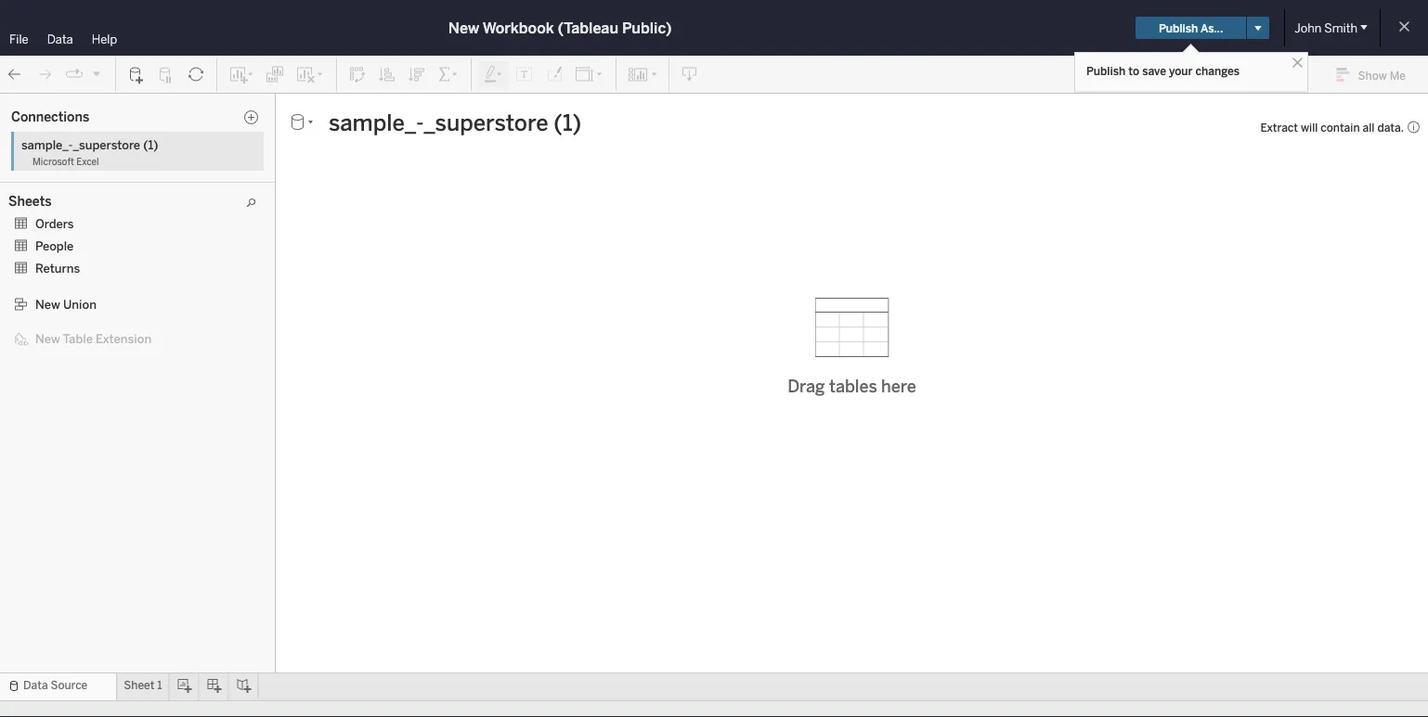 Task type: vqa. For each thing, say whether or not it's contained in the screenshot.
"Giulia Masi"
no



Task type: describe. For each thing, give the bounding box(es) containing it.
sample_-_superstore (1) microsoft excel
[[21, 137, 158, 167]]

collapse image
[[170, 101, 181, 112]]

publish for publish to save your changes
[[1087, 64, 1126, 78]]

public)
[[622, 19, 672, 37]]

Search text field
[[6, 161, 126, 183]]

john
[[1295, 20, 1322, 35]]

show
[[1358, 68, 1387, 82]]

(1) for sample_-_superstore (1) microsoft excel
[[143, 137, 158, 152]]

sort ascending image
[[378, 65, 397, 84]]

connections
[[11, 109, 89, 125]]

new workbook (tableau public)
[[448, 19, 672, 37]]

publish for publish as...
[[1159, 21, 1198, 35]]

returns
[[35, 261, 80, 276]]

john smith
[[1295, 20, 1358, 35]]

rows
[[385, 130, 412, 144]]

here
[[882, 377, 916, 397]]

format workbook image
[[545, 65, 564, 84]]

table
[[63, 332, 93, 346]]

columns
[[385, 99, 431, 112]]

your
[[1169, 64, 1193, 78]]

show me button
[[1329, 60, 1423, 89]]

extract
[[1261, 121, 1299, 134]]

tables
[[17, 194, 53, 209]]

file
[[9, 32, 29, 46]]

1 vertical spatial data
[[11, 99, 38, 114]]

changes
[[1196, 64, 1240, 78]]

highlight image
[[483, 65, 504, 84]]

show labels image
[[515, 65, 534, 84]]

all
[[1363, 121, 1375, 134]]

_superstore for sample_-_superstore (1) microsoft excel
[[73, 137, 140, 152]]

drag tables here
[[788, 377, 916, 397]]

tables
[[829, 377, 877, 397]]

clear sheet image
[[295, 65, 325, 84]]

redo image
[[35, 65, 54, 84]]

sample_-_superstore (1)
[[23, 126, 150, 140]]

download image
[[681, 65, 699, 84]]

extract will contain all data.
[[1261, 121, 1404, 134]]

orders
[[35, 216, 74, 231]]

new data source image
[[127, 65, 146, 84]]

0 vertical spatial data
[[47, 32, 73, 46]]

close image
[[1289, 54, 1307, 72]]

pause auto updates image
[[157, 65, 176, 84]]

(1) for sample_-_superstore (1)
[[136, 126, 150, 140]]

sample_- for sample_-_superstore (1)
[[23, 126, 71, 140]]

pages
[[214, 99, 245, 113]]

sample_- for sample_-_superstore (1) microsoft excel
[[21, 137, 73, 152]]

new worksheet image
[[228, 65, 254, 84]]

publish as...
[[1159, 21, 1223, 35]]

sheet 1
[[124, 679, 162, 693]]

save
[[1143, 64, 1166, 78]]

extension
[[96, 332, 152, 346]]



Task type: locate. For each thing, give the bounding box(es) containing it.
2 vertical spatial new
[[35, 332, 60, 346]]

(1) inside sample_-_superstore (1) microsoft excel
[[143, 137, 158, 152]]

new for new workbook (tableau public)
[[448, 19, 479, 37]]

fit image
[[575, 65, 605, 84]]

(1)
[[136, 126, 150, 140], [143, 137, 158, 152]]

sample_-
[[23, 126, 71, 140], [21, 137, 73, 152]]

_superstore for sample_-_superstore (1)
[[71, 126, 133, 140]]

new
[[448, 19, 479, 37], [35, 297, 60, 312], [35, 332, 60, 346]]

new for new table extension
[[35, 332, 60, 346]]

people
[[35, 239, 74, 254]]

sort descending image
[[408, 65, 426, 84]]

publish
[[1159, 21, 1198, 35], [1087, 64, 1126, 78]]

new left union
[[35, 297, 60, 312]]

data
[[47, 32, 73, 46], [11, 99, 38, 114], [23, 679, 48, 693]]

data source
[[23, 679, 88, 693]]

2 vertical spatial data
[[23, 679, 48, 693]]

publish to save your changes
[[1087, 64, 1240, 78]]

show/hide cards image
[[628, 65, 658, 84]]

publish as... button
[[1136, 17, 1247, 39]]

size
[[264, 274, 284, 287]]

new union
[[35, 297, 96, 312]]

sample_- down connections
[[23, 126, 71, 140]]

new up totals icon
[[448, 19, 479, 37]]

0 horizontal spatial publish
[[1087, 64, 1126, 78]]

None text field
[[321, 109, 1244, 137]]

union
[[63, 297, 96, 312]]

swap rows and columns image
[[348, 65, 367, 84]]

sheet
[[124, 679, 155, 693]]

_superstore
[[71, 126, 133, 140], [73, 137, 140, 152]]

drag
[[788, 377, 825, 397]]

sample_- up microsoft
[[21, 137, 73, 152]]

replay animation image
[[91, 68, 102, 79]]

0 vertical spatial publish
[[1159, 21, 1198, 35]]

1 horizontal spatial publish
[[1159, 21, 1198, 35]]

new for new union
[[35, 297, 60, 312]]

publish left as...
[[1159, 21, 1198, 35]]

(tableau
[[558, 19, 619, 37]]

help
[[92, 32, 117, 46]]

source
[[51, 679, 88, 693]]

will
[[1301, 121, 1318, 134]]

workbook
[[483, 19, 554, 37]]

_superstore inside sample_-_superstore (1) microsoft excel
[[73, 137, 140, 152]]

contain
[[1321, 121, 1360, 134]]

sample_- inside sample_-_superstore (1) microsoft excel
[[21, 137, 73, 152]]

excel
[[76, 156, 99, 167]]

analytics
[[86, 99, 138, 114]]

new table extension
[[35, 332, 152, 346]]

me
[[1390, 68, 1406, 82]]

replay animation image
[[65, 65, 84, 84]]

_superstore up excel
[[73, 137, 140, 152]]

0 vertical spatial new
[[448, 19, 479, 37]]

_superstore down analytics
[[71, 126, 133, 140]]

duplicate image
[[266, 65, 284, 84]]

1
[[157, 679, 162, 693]]

1 vertical spatial new
[[35, 297, 60, 312]]

totals image
[[437, 65, 460, 84]]

sheets
[[8, 194, 52, 210]]

refresh data source image
[[187, 65, 205, 84]]

publish left to at right
[[1087, 64, 1126, 78]]

publish inside button
[[1159, 21, 1198, 35]]

tooltip
[[258, 326, 290, 339]]

undo image
[[6, 65, 24, 84]]

as...
[[1201, 21, 1223, 35]]

microsoft
[[33, 156, 74, 167]]

show me
[[1358, 68, 1406, 82]]

to
[[1129, 64, 1140, 78]]

data left source
[[23, 679, 48, 693]]

1 vertical spatial publish
[[1087, 64, 1126, 78]]

smith
[[1325, 20, 1358, 35]]

marks
[[214, 197, 246, 210]]

new left table
[[35, 332, 60, 346]]

data.
[[1378, 121, 1404, 134]]

data down undo "image"
[[11, 99, 38, 114]]

data up replay animation image
[[47, 32, 73, 46]]



